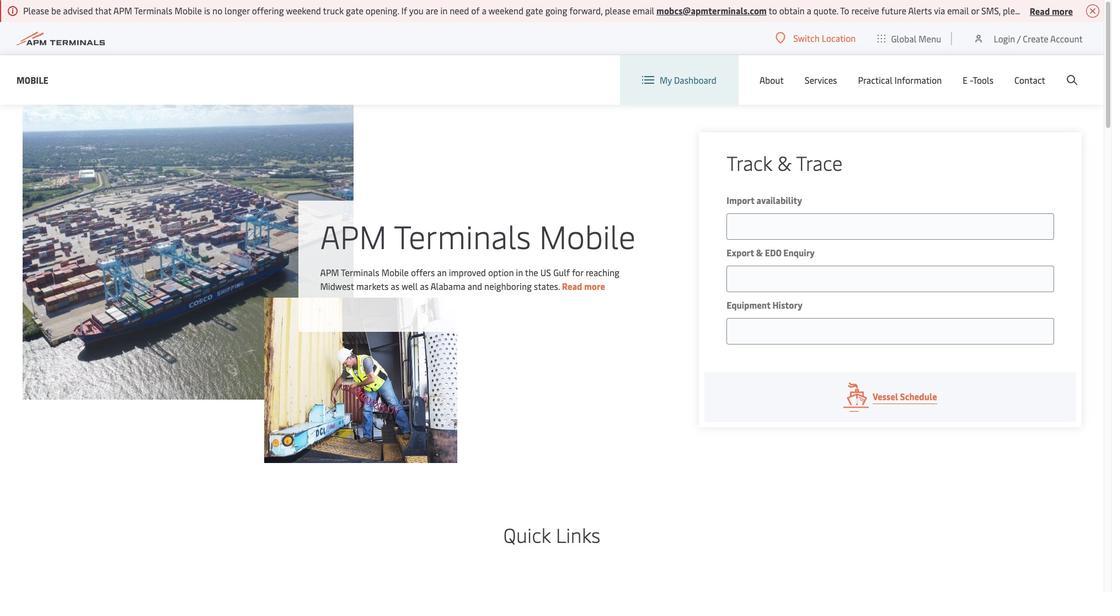 Task type: locate. For each thing, give the bounding box(es) containing it.
1 vertical spatial in
[[516, 266, 523, 278]]

& left "trace"
[[778, 149, 792, 176]]

1 vertical spatial apm
[[320, 214, 387, 257]]

terminals inside apm terminals mobile offers an improved option in the us gulf for reaching midwest markets as well as alabama and neighboring states.
[[341, 266, 380, 278]]

e
[[963, 74, 968, 86]]

1 horizontal spatial email
[[948, 4, 970, 17]]

apm inside apm terminals mobile offers an improved option in the us gulf for reaching midwest markets as well as alabama and neighboring states.
[[320, 266, 339, 278]]

1 vertical spatial more
[[585, 280, 606, 292]]

apm
[[113, 4, 132, 17], [320, 214, 387, 257], [320, 266, 339, 278]]

sms,
[[982, 4, 1001, 17]]

1 weekend from the left
[[286, 4, 321, 17]]

offers
[[411, 266, 435, 278]]

& left edo
[[757, 247, 763, 259]]

account
[[1051, 32, 1084, 44]]

an
[[437, 266, 447, 278]]

please
[[605, 4, 631, 17], [1003, 4, 1029, 17]]

0 horizontal spatial &
[[757, 247, 763, 259]]

e -tools
[[963, 74, 994, 86]]

weekend
[[286, 4, 321, 17], [489, 4, 524, 17]]

mobcs@apmterminals.com link
[[657, 4, 767, 17]]

terminals up markets
[[341, 266, 380, 278]]

0 horizontal spatial in
[[441, 4, 448, 17]]

1 horizontal spatial read
[[1030, 5, 1051, 17]]

more inside please be advised that apm terminals mobile is no longer offering weekend truck gate opening. if you are in need of a weekend gate going forward, please email mobcs@apmterminals.com to obtain a quote. to receive future alerts via email or sms, please read more
[[1053, 5, 1074, 17]]

export & edo enquiry
[[727, 247, 815, 259]]

1 vertical spatial terminals
[[394, 214, 531, 257]]

offering
[[252, 4, 284, 17]]

schedule
[[901, 391, 938, 403]]

trace
[[797, 149, 843, 176]]

truck
[[323, 4, 344, 17]]

0 vertical spatial more
[[1053, 5, 1074, 17]]

0 vertical spatial apm
[[113, 4, 132, 17]]

as down "offers"
[[420, 280, 429, 292]]

that
[[95, 4, 112, 17]]

apm terminals mobile offers an improved option in the us gulf for reaching midwest markets as well as alabama and neighboring states.
[[320, 266, 620, 292]]

more down reaching
[[585, 280, 606, 292]]

to
[[769, 4, 778, 17]]

weekend left "truck"
[[286, 4, 321, 17]]

2 gate from the left
[[526, 4, 544, 17]]

markets
[[356, 280, 389, 292]]

1 horizontal spatial more
[[1053, 5, 1074, 17]]

please right "sms,"
[[1003, 4, 1029, 17]]

as
[[391, 280, 400, 292], [420, 280, 429, 292]]

vessel schedule
[[873, 391, 938, 403]]

0 vertical spatial read
[[1030, 5, 1051, 17]]

quick links
[[504, 522, 601, 549]]

be
[[51, 4, 61, 17]]

in
[[441, 4, 448, 17], [516, 266, 523, 278]]

1 horizontal spatial gate
[[526, 4, 544, 17]]

apm for apm terminals mobile offers an improved option in the us gulf for reaching midwest markets as well as alabama and neighboring states.
[[320, 266, 339, 278]]

vessel schedule link
[[705, 373, 1077, 422]]

about
[[760, 74, 784, 86]]

apm inside please be advised that apm terminals mobile is no longer offering weekend truck gate opening. if you are in need of a weekend gate going forward, please email mobcs@apmterminals.com to obtain a quote. to receive future alerts via email or sms, please read more
[[113, 4, 132, 17]]

0 horizontal spatial as
[[391, 280, 400, 292]]

gate
[[346, 4, 364, 17], [526, 4, 544, 17]]

0 vertical spatial in
[[441, 4, 448, 17]]

1 horizontal spatial in
[[516, 266, 523, 278]]

1 horizontal spatial weekend
[[489, 4, 524, 17]]

apm terminals mobile
[[320, 214, 636, 257]]

for
[[572, 266, 584, 278]]

you
[[409, 4, 424, 17]]

2 vertical spatial terminals
[[341, 266, 380, 278]]

0 horizontal spatial a
[[482, 4, 487, 17]]

please right forward,
[[605, 4, 631, 17]]

gate left the going
[[526, 4, 544, 17]]

1 horizontal spatial terminals
[[341, 266, 380, 278]]

1 please from the left
[[605, 4, 631, 17]]

1 horizontal spatial &
[[778, 149, 792, 176]]

in inside please be advised that apm terminals mobile is no longer offering weekend truck gate opening. if you are in need of a weekend gate going forward, please email mobcs@apmterminals.com to obtain a quote. to receive future alerts via email or sms, please read more
[[441, 4, 448, 17]]

practical information
[[859, 74, 942, 86]]

gate right "truck"
[[346, 4, 364, 17]]

services
[[805, 74, 838, 86]]

login / create account
[[994, 32, 1084, 44]]

terminals
[[134, 4, 173, 17], [394, 214, 531, 257], [341, 266, 380, 278]]

0 vertical spatial &
[[778, 149, 792, 176]]

opening.
[[366, 4, 399, 17]]

0 horizontal spatial please
[[605, 4, 631, 17]]

0 horizontal spatial more
[[585, 280, 606, 292]]

about button
[[760, 55, 784, 105]]

email
[[633, 4, 655, 17], [948, 4, 970, 17]]

&
[[778, 149, 792, 176], [757, 247, 763, 259]]

a right obtain
[[807, 4, 812, 17]]

mobcs@apmterminals.com
[[657, 4, 767, 17]]

0 horizontal spatial read
[[562, 280, 583, 292]]

in left 'the'
[[516, 266, 523, 278]]

terminals for apm terminals mobile offers an improved option in the us gulf for reaching midwest markets as well as alabama and neighboring states.
[[341, 266, 380, 278]]

2 horizontal spatial terminals
[[394, 214, 531, 257]]

as left well
[[391, 280, 400, 292]]

1 horizontal spatial a
[[807, 4, 812, 17]]

1 vertical spatial &
[[757, 247, 763, 259]]

read up "login / create account"
[[1030, 5, 1051, 17]]

well
[[402, 280, 418, 292]]

1 horizontal spatial as
[[420, 280, 429, 292]]

0 horizontal spatial weekend
[[286, 4, 321, 17]]

read down for
[[562, 280, 583, 292]]

apm for apm terminals mobile
[[320, 214, 387, 257]]

quote. to
[[814, 4, 850, 17]]

global menu button
[[867, 22, 953, 55]]

read more link
[[562, 280, 606, 292]]

0 horizontal spatial gate
[[346, 4, 364, 17]]

more up "account" at the right top
[[1053, 5, 1074, 17]]

weekend right of in the left of the page
[[489, 4, 524, 17]]

or
[[972, 4, 980, 17]]

mobile
[[175, 4, 202, 17], [17, 74, 48, 86], [539, 214, 636, 257], [382, 266, 409, 278]]

/
[[1018, 32, 1021, 44]]

in right are
[[441, 4, 448, 17]]

menu
[[919, 32, 942, 44]]

1 as from the left
[[391, 280, 400, 292]]

terminals for apm terminals mobile
[[394, 214, 531, 257]]

-
[[970, 74, 973, 86]]

2 email from the left
[[948, 4, 970, 17]]

contact button
[[1015, 55, 1046, 105]]

via
[[935, 4, 946, 17]]

1 horizontal spatial please
[[1003, 4, 1029, 17]]

tools
[[973, 74, 994, 86]]

0 horizontal spatial terminals
[[134, 4, 173, 17]]

midwest
[[320, 280, 354, 292]]

a
[[482, 4, 487, 17], [807, 4, 812, 17]]

terminals right that
[[134, 4, 173, 17]]

1 vertical spatial read
[[562, 280, 583, 292]]

2 vertical spatial apm
[[320, 266, 339, 278]]

2 as from the left
[[420, 280, 429, 292]]

login / create account link
[[974, 22, 1084, 55]]

please
[[23, 4, 49, 17]]

a right of in the left of the page
[[482, 4, 487, 17]]

enquiry
[[784, 247, 815, 259]]

more
[[1053, 5, 1074, 17], [585, 280, 606, 292]]

0 vertical spatial terminals
[[134, 4, 173, 17]]

e -tools button
[[963, 55, 994, 105]]

terminals up improved
[[394, 214, 531, 257]]

0 horizontal spatial email
[[633, 4, 655, 17]]



Task type: describe. For each thing, give the bounding box(es) containing it.
& for edo
[[757, 247, 763, 259]]

alerts
[[909, 4, 933, 17]]

switch location button
[[776, 32, 856, 44]]

alabama
[[431, 280, 466, 292]]

services button
[[805, 55, 838, 105]]

switch location
[[794, 32, 856, 44]]

1 a from the left
[[482, 4, 487, 17]]

forward,
[[570, 4, 603, 17]]

xin da yang zhou  docked at apm terminals mobile image
[[22, 105, 354, 400]]

of
[[472, 4, 480, 17]]

mobile inside please be advised that apm terminals mobile is no longer offering weekend truck gate opening. if you are in need of a weekend gate going forward, please email mobcs@apmterminals.com to obtain a quote. to receive future alerts via email or sms, please read more
[[175, 4, 202, 17]]

option
[[488, 266, 514, 278]]

receive
[[852, 4, 880, 17]]

vessel
[[873, 391, 899, 403]]

contact
[[1015, 74, 1046, 86]]

no
[[213, 4, 223, 17]]

dashboard
[[674, 74, 717, 86]]

mobile inside apm terminals mobile offers an improved option in the us gulf for reaching midwest markets as well as alabama and neighboring states.
[[382, 266, 409, 278]]

login
[[994, 32, 1016, 44]]

mobile secondary image
[[264, 298, 457, 464]]

in inside apm terminals mobile offers an improved option in the us gulf for reaching midwest markets as well as alabama and neighboring states.
[[516, 266, 523, 278]]

terminals inside please be advised that apm terminals mobile is no longer offering weekend truck gate opening. if you are in need of a weekend gate going forward, please email mobcs@apmterminals.com to obtain a quote. to receive future alerts via email or sms, please read more
[[134, 4, 173, 17]]

read more
[[562, 280, 606, 292]]

location
[[822, 32, 856, 44]]

create
[[1024, 32, 1049, 44]]

global menu
[[892, 32, 942, 44]]

practical
[[859, 74, 893, 86]]

if
[[402, 4, 407, 17]]

equipment history
[[727, 299, 803, 311]]

edo
[[765, 247, 782, 259]]

import availability
[[727, 194, 803, 206]]

read more button
[[1030, 4, 1074, 18]]

improved
[[449, 266, 486, 278]]

gulf
[[554, 266, 570, 278]]

links
[[556, 522, 601, 549]]

us
[[541, 266, 551, 278]]

read inside please be advised that apm terminals mobile is no longer offering weekend truck gate opening. if you are in need of a weekend gate going forward, please email mobcs@apmterminals.com to obtain a quote. to receive future alerts via email or sms, please read more
[[1030, 5, 1051, 17]]

future
[[882, 4, 907, 17]]

2 please from the left
[[1003, 4, 1029, 17]]

my dashboard
[[660, 74, 717, 86]]

1 email from the left
[[633, 4, 655, 17]]

states.
[[534, 280, 560, 292]]

export
[[727, 247, 755, 259]]

advised
[[63, 4, 93, 17]]

my
[[660, 74, 672, 86]]

track & trace
[[727, 149, 843, 176]]

availability
[[757, 194, 803, 206]]

2 a from the left
[[807, 4, 812, 17]]

reaching
[[586, 266, 620, 278]]

import
[[727, 194, 755, 206]]

are
[[426, 4, 439, 17]]

and
[[468, 280, 483, 292]]

global
[[892, 32, 917, 44]]

my dashboard button
[[642, 55, 717, 105]]

mobile link
[[17, 73, 48, 87]]

need
[[450, 4, 469, 17]]

quick
[[504, 522, 551, 549]]

2 weekend from the left
[[489, 4, 524, 17]]

history
[[773, 299, 803, 311]]

longer
[[225, 4, 250, 17]]

please be advised that apm terminals mobile is no longer offering weekend truck gate opening. if you are in need of a weekend gate going forward, please email mobcs@apmterminals.com to obtain a quote. to receive future alerts via email or sms, please read more
[[23, 4, 1074, 17]]

& for trace
[[778, 149, 792, 176]]

going
[[546, 4, 568, 17]]

practical information button
[[859, 55, 942, 105]]

information
[[895, 74, 942, 86]]

equipment
[[727, 299, 771, 311]]

obtain
[[780, 4, 805, 17]]

1 gate from the left
[[346, 4, 364, 17]]

switch
[[794, 32, 820, 44]]

the
[[525, 266, 539, 278]]

close alert image
[[1087, 4, 1100, 18]]

is
[[204, 4, 210, 17]]

track
[[727, 149, 773, 176]]

neighboring
[[485, 280, 532, 292]]



Task type: vqa. For each thing, say whether or not it's contained in the screenshot.
more
yes



